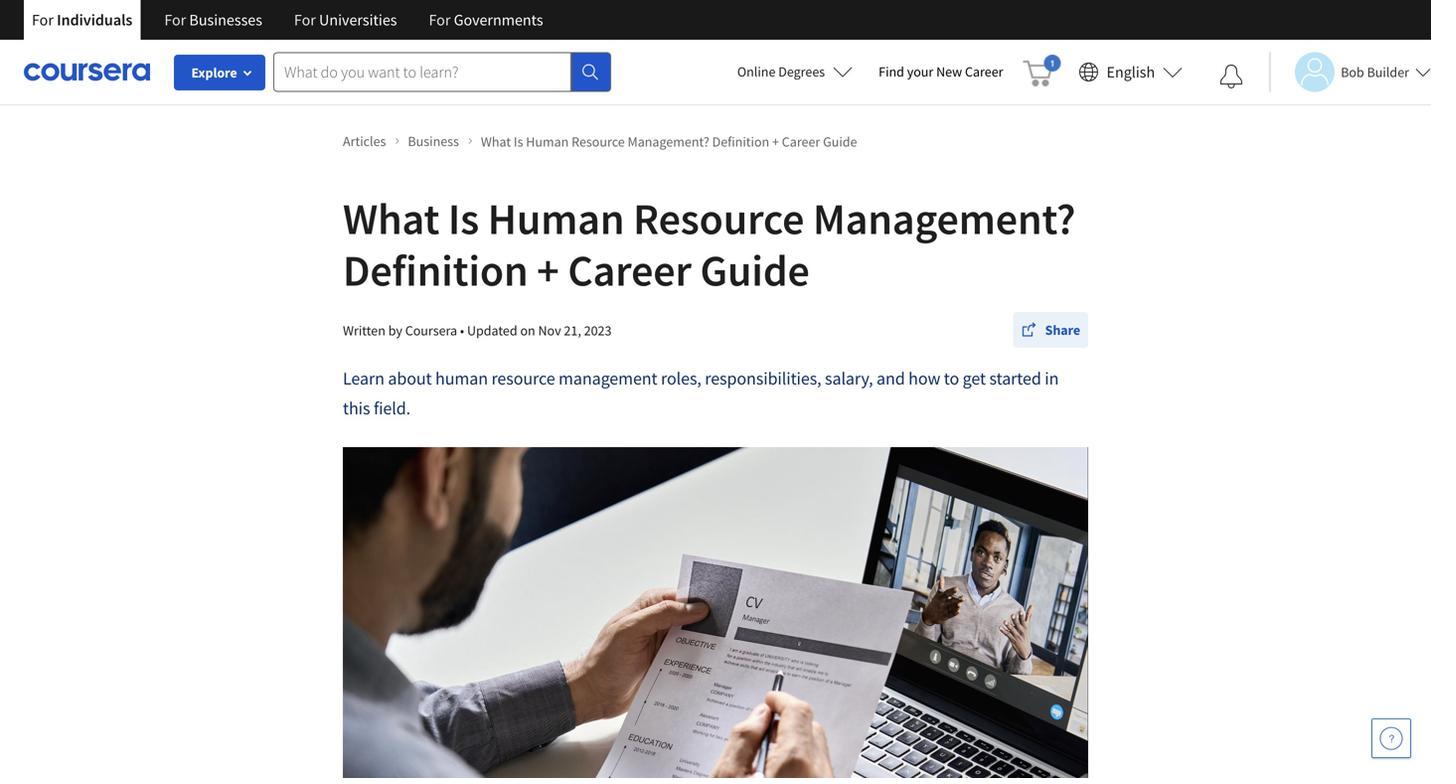 Task type: describe. For each thing, give the bounding box(es) containing it.
your
[[907, 63, 934, 81]]

career inside breadcrumbs navigation
[[782, 133, 820, 151]]

2 horizontal spatial career
[[965, 63, 1004, 81]]

salary,
[[825, 367, 873, 390]]

resource inside what is human resource management? definition + career guide
[[633, 191, 805, 246]]

resource inside breadcrumbs navigation
[[572, 133, 625, 151]]

written
[[343, 322, 386, 339]]

what is human resource management? definition + career guide inside breadcrumbs navigation
[[481, 133, 857, 151]]

english button
[[1071, 40, 1191, 104]]

coursera image
[[24, 56, 150, 88]]

coursera
[[405, 322, 457, 339]]

management? inside breadcrumbs navigation
[[628, 133, 710, 151]]

on
[[520, 322, 535, 339]]

What do you want to learn? text field
[[273, 52, 572, 92]]

business link
[[408, 131, 473, 152]]

0 horizontal spatial guide
[[700, 243, 810, 298]]

1 vertical spatial what is human resource management? definition + career guide
[[343, 191, 1076, 298]]

get
[[963, 367, 986, 390]]

human inside breadcrumbs navigation
[[526, 133, 569, 151]]

1 vertical spatial what
[[343, 191, 440, 246]]

is inside breadcrumbs navigation
[[514, 133, 523, 151]]

for individuals
[[32, 10, 133, 30]]

articles link
[[343, 131, 400, 152]]

nov
[[538, 322, 561, 339]]

bob builder button
[[1270, 52, 1431, 92]]

about
[[388, 367, 432, 390]]

to
[[944, 367, 959, 390]]

2023
[[584, 322, 612, 339]]

for governments
[[429, 10, 543, 30]]

for businesses
[[164, 10, 262, 30]]

builder
[[1367, 63, 1410, 81]]

online
[[737, 63, 776, 81]]

and
[[877, 367, 905, 390]]

explore button
[[174, 55, 265, 90]]

+ inside breadcrumbs navigation
[[772, 133, 779, 151]]

is inside what is human resource management? definition + career guide
[[448, 191, 479, 246]]

1 vertical spatial human
[[488, 191, 625, 246]]

by
[[388, 322, 403, 339]]

career inside what is human resource management? definition + career guide
[[568, 243, 692, 298]]

•
[[460, 322, 464, 339]]

for for businesses
[[164, 10, 186, 30]]

english
[[1107, 62, 1155, 82]]

updated
[[467, 322, 518, 339]]

online degrees
[[737, 63, 825, 81]]

show notifications image
[[1220, 65, 1244, 88]]

help center image
[[1380, 727, 1404, 751]]

degrees
[[779, 63, 825, 81]]

for for governments
[[429, 10, 451, 30]]



Task type: vqa. For each thing, say whether or not it's contained in the screenshot.
Definition within breadcrumbs navigation
yes



Task type: locate. For each thing, give the bounding box(es) containing it.
0 vertical spatial resource
[[572, 133, 625, 151]]

1 horizontal spatial definition
[[712, 133, 770, 151]]

0 vertical spatial what is human resource management? definition + career guide
[[481, 133, 857, 151]]

career right new
[[965, 63, 1004, 81]]

definition
[[712, 133, 770, 151], [343, 243, 528, 298]]

online degrees button
[[722, 50, 869, 93]]

banner navigation
[[16, 0, 559, 40]]

universities
[[319, 10, 397, 30]]

1 vertical spatial guide
[[700, 243, 810, 298]]

management
[[559, 367, 658, 390]]

management?
[[628, 133, 710, 151], [813, 191, 1076, 246]]

0 vertical spatial definition
[[712, 133, 770, 151]]

for up what do you want to learn? "text box"
[[429, 10, 451, 30]]

is
[[514, 133, 523, 151], [448, 191, 479, 246]]

definition up coursera
[[343, 243, 528, 298]]

0 horizontal spatial resource
[[572, 133, 625, 151]]

articles
[[343, 132, 386, 150]]

what down articles link
[[343, 191, 440, 246]]

3 for from the left
[[294, 10, 316, 30]]

guide
[[823, 133, 857, 151], [700, 243, 810, 298]]

bob
[[1341, 63, 1365, 81]]

resource
[[492, 367, 555, 390]]

what right the business link
[[481, 133, 511, 151]]

1 vertical spatial +
[[537, 243, 559, 298]]

for left individuals
[[32, 10, 54, 30]]

management? inside what is human resource management? definition + career guide
[[813, 191, 1076, 246]]

explore
[[191, 64, 237, 82]]

0 vertical spatial career
[[965, 63, 1004, 81]]

what
[[481, 133, 511, 151], [343, 191, 440, 246]]

business
[[408, 132, 459, 150]]

0 horizontal spatial +
[[537, 243, 559, 298]]

find your new career
[[879, 63, 1004, 81]]

career down "degrees"
[[782, 133, 820, 151]]

in
[[1045, 367, 1059, 390]]

is down the business link
[[448, 191, 479, 246]]

0 vertical spatial what
[[481, 133, 511, 151]]

0 horizontal spatial management?
[[628, 133, 710, 151]]

[featured image] a recruiter holds a printed cv and interviews a candidate virtually via laptop for a role in human resource management. image
[[343, 447, 1088, 778]]

businesses
[[189, 10, 262, 30]]

1 horizontal spatial management?
[[813, 191, 1076, 246]]

21,
[[564, 322, 581, 339]]

0 vertical spatial management?
[[628, 133, 710, 151]]

1 vertical spatial management?
[[813, 191, 1076, 246]]

1 horizontal spatial +
[[772, 133, 779, 151]]

1 horizontal spatial resource
[[633, 191, 805, 246]]

1 for from the left
[[32, 10, 54, 30]]

what inside breadcrumbs navigation
[[481, 133, 511, 151]]

career
[[965, 63, 1004, 81], [782, 133, 820, 151], [568, 243, 692, 298]]

individuals
[[57, 10, 133, 30]]

1 horizontal spatial is
[[514, 133, 523, 151]]

0 horizontal spatial is
[[448, 191, 479, 246]]

this
[[343, 397, 370, 419]]

+ down online degrees
[[772, 133, 779, 151]]

how
[[909, 367, 941, 390]]

bob builder
[[1341, 63, 1410, 81]]

new
[[936, 63, 962, 81]]

1 vertical spatial resource
[[633, 191, 805, 246]]

0 vertical spatial +
[[772, 133, 779, 151]]

for for individuals
[[32, 10, 54, 30]]

for left universities
[[294, 10, 316, 30]]

+
[[772, 133, 779, 151], [537, 243, 559, 298]]

definition inside breadcrumbs navigation
[[712, 133, 770, 151]]

for universities
[[294, 10, 397, 30]]

field.
[[374, 397, 411, 419]]

share
[[1045, 321, 1081, 339]]

4 for from the left
[[429, 10, 451, 30]]

1 horizontal spatial career
[[782, 133, 820, 151]]

None search field
[[273, 52, 611, 92]]

human
[[435, 367, 488, 390]]

shopping cart: 1 item image
[[1023, 55, 1061, 86]]

0 vertical spatial guide
[[823, 133, 857, 151]]

1 vertical spatial career
[[782, 133, 820, 151]]

breadcrumbs navigation
[[339, 126, 1092, 156]]

0 vertical spatial human
[[526, 133, 569, 151]]

human
[[526, 133, 569, 151], [488, 191, 625, 246]]

started
[[990, 367, 1042, 390]]

is right the business link
[[514, 133, 523, 151]]

learn about human resource management roles, responsibilities, salary, and how to get started in this field.
[[343, 367, 1059, 419]]

what is human resource management? definition + career guide
[[481, 133, 857, 151], [343, 191, 1076, 298]]

career up 2023
[[568, 243, 692, 298]]

roles,
[[661, 367, 702, 390]]

governments
[[454, 10, 543, 30]]

find
[[879, 63, 905, 81]]

learn
[[343, 367, 385, 390]]

1 vertical spatial is
[[448, 191, 479, 246]]

0 horizontal spatial definition
[[343, 243, 528, 298]]

find your new career link
[[869, 60, 1013, 84]]

0 vertical spatial is
[[514, 133, 523, 151]]

2 vertical spatial career
[[568, 243, 692, 298]]

+ up nov
[[537, 243, 559, 298]]

1 vertical spatial definition
[[343, 243, 528, 298]]

responsibilities,
[[705, 367, 822, 390]]

for left businesses
[[164, 10, 186, 30]]

written by coursera • updated on nov 21, 2023
[[343, 322, 612, 339]]

0 horizontal spatial career
[[568, 243, 692, 298]]

for
[[32, 10, 54, 30], [164, 10, 186, 30], [294, 10, 316, 30], [429, 10, 451, 30]]

definition down 'online'
[[712, 133, 770, 151]]

for for universities
[[294, 10, 316, 30]]

1 horizontal spatial guide
[[823, 133, 857, 151]]

0 horizontal spatial what
[[343, 191, 440, 246]]

+ inside what is human resource management? definition + career guide
[[537, 243, 559, 298]]

1 horizontal spatial what
[[481, 133, 511, 151]]

resource
[[572, 133, 625, 151], [633, 191, 805, 246]]

guide inside breadcrumbs navigation
[[823, 133, 857, 151]]

share button
[[1014, 312, 1088, 348], [1014, 312, 1088, 348]]

2 for from the left
[[164, 10, 186, 30]]



